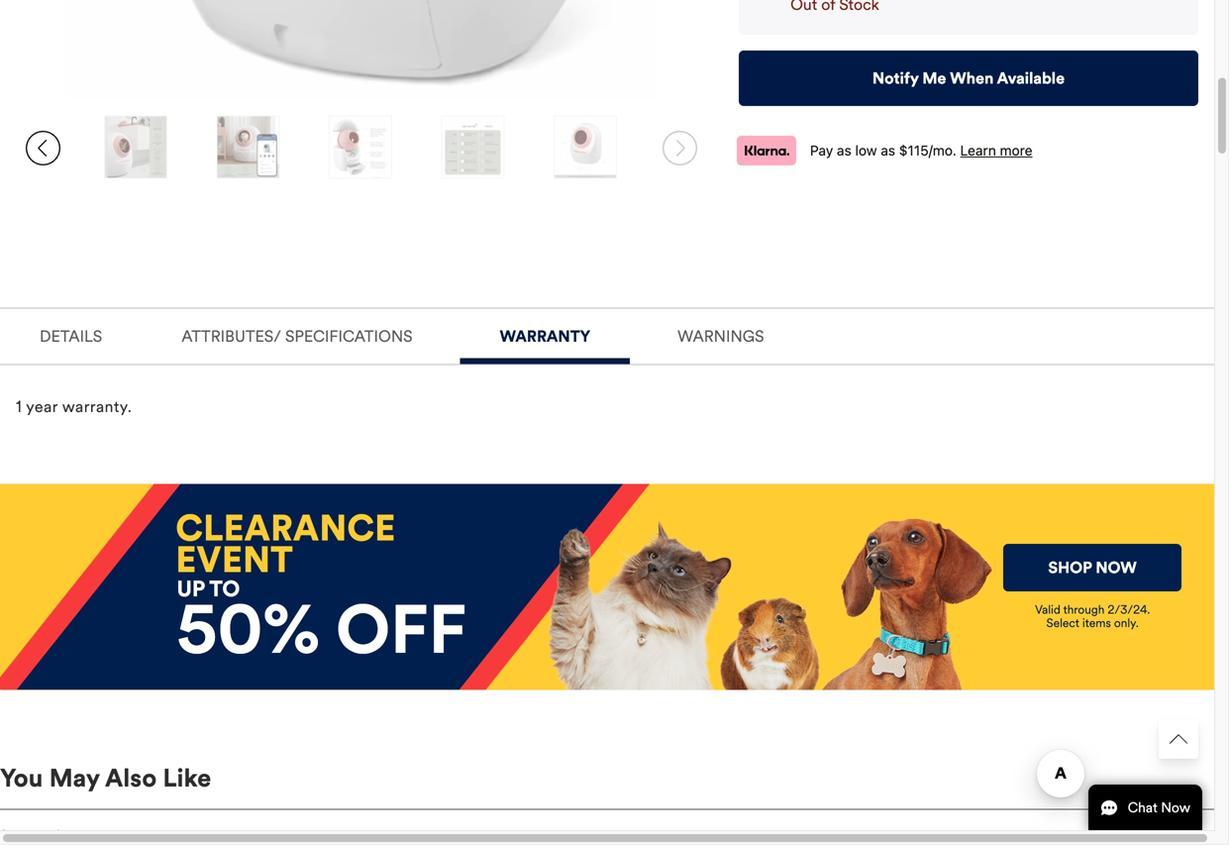 Task type: locate. For each thing, give the bounding box(es) containing it.
pay
[[811, 142, 834, 158]]

as right low
[[881, 142, 896, 158]]

learn
[[961, 142, 997, 158]]

when
[[951, 68, 994, 88]]

shop
[[1049, 558, 1093, 578]]

attributes/ specifications button
[[150, 309, 445, 358]]

0 horizontal spatial arrow container button
[[16, 116, 70, 181]]

arrow container image
[[26, 131, 60, 166]]

casa leo leo's loo too pretty pink covered automatic self-cleaning cat litter box - thumbnail-2 image
[[105, 116, 166, 179]]

may
[[49, 763, 100, 794]]

valid through 2/3/24. select items only.
[[1036, 602, 1151, 631]]

klarna badge image
[[737, 135, 797, 165]]

a cat, a gerbil, and a dog. image
[[546, 484, 996, 690]]

warranty.
[[62, 397, 132, 417]]

now
[[1096, 558, 1138, 578]]

up
[[177, 576, 205, 603]]

pay as low as $115/mo. learn more
[[811, 142, 1033, 158]]

0 horizontal spatial as
[[837, 142, 852, 158]]

notify me when available button
[[739, 50, 1199, 106]]

as left low
[[837, 142, 852, 158]]

warnings
[[678, 327, 765, 347]]

winter clearance. image
[[177, 514, 394, 572]]

arrow container button
[[16, 116, 70, 181], [653, 116, 708, 181]]

1
[[16, 397, 22, 417]]

casa leo leo's loo too pretty pink covered automatic self-cleaning cat litter box - carousel image #1 image
[[47, 0, 677, 100]]

more
[[1001, 142, 1033, 158]]

1 arrow container button from the left
[[16, 116, 70, 181]]

select
[[1047, 616, 1080, 631]]

2 arrow container button from the left
[[653, 116, 708, 181]]

arrow container button left klarna badge image in the top of the page
[[653, 116, 708, 181]]

like
[[163, 763, 211, 794]]

50% off
[[177, 589, 467, 672]]

to
[[209, 576, 240, 603]]

casa leo leo's loo too pretty pink covered automatic self-cleaning cat litter box - thumbnail-3 image
[[217, 116, 279, 179]]

warranty
[[500, 327, 591, 347]]

as
[[837, 142, 852, 158], [881, 142, 896, 158]]

shop now link
[[1004, 544, 1182, 592]]

notify me when available
[[873, 68, 1065, 88]]

1 horizontal spatial arrow container button
[[653, 116, 708, 181]]

arrow container button left 'casa leo leo's loo too pretty pink covered automatic self-cleaning cat litter box - thumbnail-2'
[[16, 116, 70, 181]]

1 horizontal spatial as
[[881, 142, 896, 158]]



Task type: vqa. For each thing, say whether or not it's contained in the screenshot.
Remove
no



Task type: describe. For each thing, give the bounding box(es) containing it.
you
[[0, 763, 43, 794]]

2 as from the left
[[881, 142, 896, 158]]

casa leo leo's loo too pretty pink covered automatic self-cleaning cat litter box - thumbnail-4 image
[[330, 116, 391, 179]]

year
[[26, 397, 58, 417]]

me
[[923, 68, 947, 88]]

1 as from the left
[[837, 142, 852, 158]]

warnings button
[[646, 309, 796, 358]]

$115/mo.
[[900, 142, 957, 158]]

50%
[[177, 589, 320, 672]]

styled arrow button link
[[1159, 719, 1199, 759]]

arrow container image
[[663, 131, 698, 166]]

through
[[1064, 602, 1105, 617]]

scroll to top image
[[1170, 730, 1188, 748]]

you may also like
[[0, 763, 211, 794]]

attributes/ specifications
[[182, 327, 413, 347]]

up to
[[177, 576, 240, 603]]

details
[[40, 327, 102, 347]]

only.
[[1115, 616, 1139, 631]]

also
[[105, 763, 157, 794]]

details button
[[8, 309, 134, 358]]

available
[[998, 68, 1065, 88]]

2/3/24.
[[1108, 602, 1151, 617]]

attributes/
[[182, 327, 281, 347]]

specifications
[[285, 327, 413, 347]]

shop now
[[1049, 558, 1138, 578]]

low
[[856, 142, 878, 158]]

casa leo leo's loo too pretty pink covered automatic self-cleaning cat litter box - thumbnail-6 image
[[555, 116, 617, 179]]

warranty button
[[460, 309, 630, 358]]

learn more button
[[961, 140, 1033, 160]]

product details tab list
[[0, 308, 1215, 451]]

casa leo leo's loo too pretty pink covered automatic self-cleaning cat litter box - thumbnail-5 image
[[443, 116, 504, 179]]

notify
[[873, 68, 919, 88]]

items
[[1083, 616, 1112, 631]]

sponsored
[[0, 828, 60, 843]]

1 year warranty.
[[16, 397, 132, 417]]

valid
[[1036, 602, 1061, 617]]

off
[[336, 589, 467, 672]]



